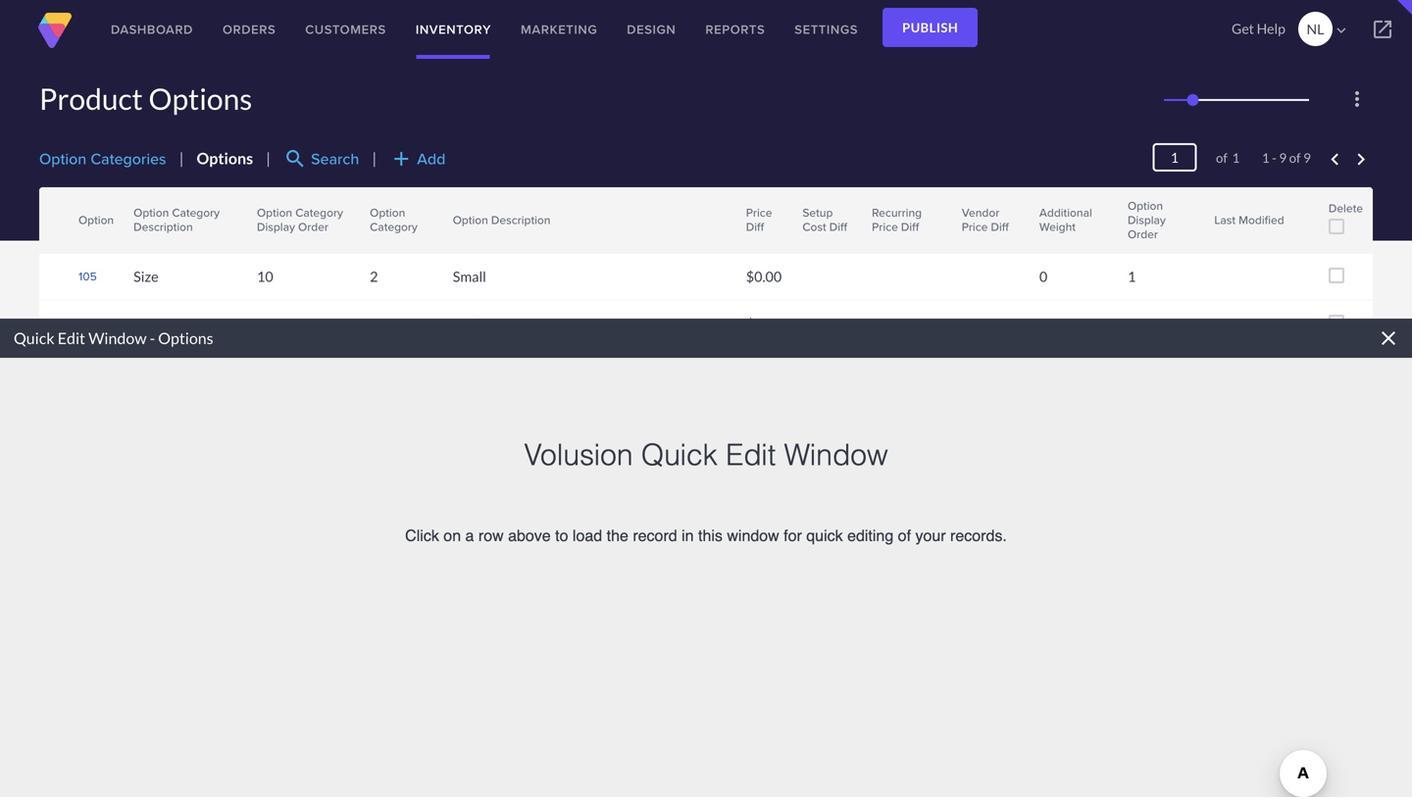 Task type: vqa. For each thing, say whether or not it's contained in the screenshot.
second of from the right
yes



Task type: locate. For each thing, give the bounding box(es) containing it.
9  link from the left
[[1025, 218, 1044, 236]]

 inside   option category display order
[[243, 218, 261, 236]]

1 vertical spatial $0.00
[[746, 315, 782, 332]]

1 horizontal spatial of
[[1289, 150, 1301, 166]]

2 horizontal spatial category
[[370, 218, 418, 235]]

1 vertical spatial -
[[150, 329, 155, 348]]

0 vertical spatial -
[[1272, 150, 1277, 166]]

2 10 from the top
[[257, 315, 273, 332]]

7  from the left
[[858, 218, 876, 236]]

9  link from the left
[[1025, 207, 1044, 225]]

0 horizontal spatial order
[[298, 218, 328, 235]]

1 down   option display order
[[1128, 268, 1136, 285]]

3  link from the left
[[355, 207, 375, 225]]

7  link from the left
[[857, 218, 877, 236]]

add
[[390, 147, 413, 171]]

0 horizontal spatial |
[[179, 149, 184, 168]]

diff inside   recurring price diff
[[901, 218, 919, 235]]

design
[[627, 20, 676, 39]]

2 horizontal spatial price
[[962, 218, 988, 235]]

11  from the left
[[1201, 218, 1218, 236]]

$0.00 for 105
[[746, 268, 782, 285]]

1 horizontal spatial -
[[1272, 150, 1277, 166]]

weight
[[1039, 218, 1076, 235]]

 link for   price diff
[[731, 218, 751, 236]]

marketing
[[521, 20, 597, 39]]

0 for 106
[[1039, 315, 1048, 332]]

0 horizontal spatial price
[[746, 204, 772, 221]]

2 for 106
[[370, 315, 378, 332]]

mode_edit link
[[802, 233, 853, 253], [1128, 233, 1178, 253]]


[[120, 218, 137, 236], [243, 218, 261, 236], [356, 218, 374, 236], [439, 218, 457, 236], [732, 218, 750, 236], [789, 218, 806, 236], [858, 218, 876, 236], [948, 218, 966, 236], [1026, 218, 1043, 236], [1114, 218, 1132, 236], [1201, 218, 1218, 236]]

 link
[[119, 207, 138, 225], [242, 207, 262, 225], [355, 207, 375, 225], [438, 207, 458, 225], [731, 207, 751, 225], [788, 207, 807, 225], [857, 207, 877, 225], [947, 207, 967, 225], [1025, 207, 1044, 225], [1113, 207, 1133, 225], [1200, 207, 1219, 225]]

1  link from the left
[[119, 218, 138, 236]]

8  link from the left
[[947, 218, 967, 236]]

last modified link
[[1214, 211, 1284, 228]]

9  from the left
[[1026, 218, 1043, 236]]

option down add
[[370, 204, 405, 221]]

 inside   setup cost diff
[[789, 207, 806, 225]]

mode_edit link right the mode_editedit









additional weight element
[[1128, 233, 1178, 253]]

customers
[[305, 20, 386, 39]]

4  link from the left
[[438, 218, 458, 236]]

4  link from the left
[[438, 207, 458, 225]]

price for   recurring price diff
[[872, 218, 898, 235]]

106
[[78, 315, 97, 332]]

2 0 from the top
[[1039, 315, 1048, 332]]

 for   last modified
[[1201, 207, 1218, 225]]

of up last
[[1216, 150, 1228, 166]]

options
[[149, 81, 252, 116], [197, 149, 253, 168], [158, 329, 213, 348]]

 inside   last modified
[[1201, 218, 1218, 236]]

  option category
[[356, 204, 418, 236]]

reports
[[705, 20, 765, 39]]

1 mode_edit from the left
[[807, 236, 822, 250]]

  option description
[[439, 207, 551, 236]]

 for   option description
[[439, 207, 457, 225]]

2  from the left
[[243, 207, 261, 225]]

 for   additional weight
[[1026, 218, 1043, 236]]

0 horizontal spatial description
[[134, 218, 193, 235]]

 inside   recurring price diff
[[858, 207, 876, 225]]

0
[[1039, 268, 1048, 285], [1039, 315, 1048, 332]]

0 horizontal spatial of
[[1216, 150, 1228, 166]]

0 vertical spatial 10
[[257, 268, 273, 285]]

2 size from the top
[[134, 315, 159, 332]]

0 horizontal spatial display
[[257, 218, 295, 235]]

option up small
[[453, 211, 488, 228]]

3  from the left
[[356, 218, 374, 236]]

option inside   option category display order
[[257, 204, 292, 221]]

display
[[1128, 211, 1166, 228], [257, 218, 295, 235]]

orders
[[223, 20, 276, 39]]

 link for   additional weight
[[1025, 207, 1044, 225]]

categories
[[91, 147, 166, 170]]

2 | from the left
[[266, 149, 271, 168]]

option down search
[[257, 204, 292, 221]]

1 horizontal spatial price
[[872, 218, 898, 235]]

- right the of 1
[[1272, 150, 1277, 166]]

diff inside   setup cost diff
[[829, 218, 847, 235]]

2
[[370, 268, 378, 285], [370, 315, 378, 332], [1128, 315, 1136, 332]]

size
[[134, 268, 159, 285], [134, 315, 159, 332]]

 inside   additional weight
[[1026, 207, 1043, 225]]

clear
[[1377, 327, 1400, 350]]

2 $0.00 from the top
[[746, 315, 782, 332]]

price left cost
[[746, 204, 772, 221]]

1 horizontal spatial mode_edit
[[1133, 236, 1147, 250]]

2 vertical spatial $0.00
[[746, 456, 782, 473]]

display right additional weight link on the top
[[1128, 211, 1166, 228]]






option element
[[39, 187, 124, 253]]

3  link from the left
[[355, 218, 375, 236]]

1 horizontal spatial 9
[[1303, 150, 1311, 166]]

0 horizontal spatial 1
[[1128, 268, 1136, 285]]

 for   option category display order
[[243, 207, 261, 225]]

 link for   option category display order
[[242, 218, 262, 236]]

of
[[1216, 150, 1228, 166], [1289, 150, 1301, 166]]

options up options link
[[149, 81, 252, 116]]

option inside   option description
[[453, 211, 488, 228]]

display inside   option category display order
[[257, 218, 295, 235]]

9  from the left
[[1026, 207, 1043, 225]]

2 mode_edit from the left
[[1133, 236, 1147, 250]]

price right "mode_editedit









recurring price diff" element at the right top
[[962, 218, 988, 235]]

1 0 from the top
[[1039, 268, 1048, 285]]

order inside   option display order
[[1128, 225, 1158, 243]]

1 for 1 - 9 of 9
[[1262, 150, 1269, 166]]

of left keyboard_arrow_left
[[1289, 150, 1301, 166]]

1 vertical spatial size
[[134, 315, 159, 332]]

options link
[[197, 149, 253, 168]]

size right 106
[[134, 315, 159, 332]]

5  link from the left
[[731, 218, 751, 236]]

 inside   option display order
[[1114, 218, 1132, 236]]

- right window
[[150, 329, 155, 348]]

 for   vendor price diff
[[948, 218, 966, 236]]

1 horizontal spatial display
[[1128, 211, 1166, 228]]

11  link from the left
[[1200, 207, 1219, 225]]

search
[[283, 147, 307, 171]]

0 vertical spatial $0.00
[[746, 268, 782, 285]]

quick
[[14, 329, 55, 348]]

option category link
[[370, 204, 433, 235]]

2 horizontal spatial |
[[372, 149, 377, 168]]

1 horizontal spatial mode_edit link
[[1128, 233, 1178, 253]]

| left options link
[[179, 149, 184, 168]]

1 left '1 - 9 of 9'
[[1232, 150, 1240, 166]]

more_vert
[[1345, 87, 1369, 111]]

2 vertical spatial options
[[158, 329, 213, 348]]

0 vertical spatial size
[[134, 268, 159, 285]]

 inside   option category display order
[[243, 207, 261, 225]]

 link for   price diff
[[731, 207, 751, 225]]

2 diff from the left
[[829, 218, 847, 235]]

vendor
[[962, 204, 1000, 221]]

price inside   recurring price diff
[[872, 218, 898, 235]]

2 for 105
[[370, 268, 378, 285]]

options left search
[[197, 149, 253, 168]]

  vendor price diff
[[948, 204, 1009, 236]]

1  from the left
[[120, 218, 137, 236]]

2  link from the left
[[242, 207, 262, 225]]

 inside   last modified
[[1201, 207, 1218, 225]]

diff left weight
[[991, 218, 1009, 235]]

5  from the left
[[732, 207, 750, 225]]

| left add
[[372, 149, 377, 168]]

 for   recurring price diff
[[858, 218, 876, 236]]

| left search
[[266, 149, 271, 168]]

 link for   recurring price diff
[[857, 207, 877, 225]]

get
[[1232, 20, 1254, 37]]

mode_edit down cost
[[807, 236, 822, 250]]

8  from the left
[[948, 207, 966, 225]]

1 - 9 of 9
[[1262, 150, 1311, 166]]

mode_editedit









vendor price diff element
[[952, 187, 1030, 253]]

nl
[[1307, 21, 1324, 37]]

option
[[39, 147, 86, 170], [1128, 197, 1163, 214], [134, 204, 169, 221], [257, 204, 292, 221], [370, 204, 405, 221], [78, 211, 114, 228], [453, 211, 488, 228]]

option up 




option element
[[39, 147, 86, 170]]

3 diff from the left
[[901, 218, 919, 235]]

0 horizontal spatial 9
[[1279, 150, 1287, 166]]

1 vertical spatial 10
[[257, 315, 273, 332]]

display down search
[[257, 218, 295, 235]]

0 horizontal spatial mode_edit link
[[802, 233, 853, 253]]

more_vert button
[[1341, 83, 1373, 115]]

mode_editedit









option category element
[[360, 187, 443, 253]]

7  link from the left
[[857, 207, 877, 225]]

 inside   vendor price diff
[[948, 207, 966, 225]]

order right the mode_editedit









additional weight element
[[1128, 225, 1158, 243]]

options right window
[[158, 329, 213, 348]]

category for   option category display order
[[295, 204, 343, 221]]

diff left cost
[[746, 218, 764, 235]]

106 link
[[78, 315, 97, 332]]

 inside   option display order
[[1114, 207, 1132, 225]]

1 right the of 1
[[1262, 150, 1269, 166]]

-
[[1272, 150, 1277, 166], [150, 329, 155, 348]]

 inside   option description
[[439, 218, 457, 236]]

2  link from the left
[[242, 218, 262, 236]]

11  link from the left
[[1200, 218, 1219, 236]]

2 of from the left
[[1289, 150, 1301, 166]]

1 diff from the left
[[746, 218, 764, 235]]

 for   setup cost diff
[[789, 218, 806, 236]]

1 horizontal spatial category
[[295, 204, 343, 221]]

vendor price diff link
[[962, 204, 1020, 235]]

9
[[1279, 150, 1287, 166], [1303, 150, 1311, 166]]


[[1333, 22, 1350, 39]]

modified
[[1239, 211, 1284, 228]]

diff inside   vendor price diff
[[991, 218, 1009, 235]]

description inside   option description
[[491, 211, 551, 228]]

$0.00
[[746, 268, 782, 285], [746, 315, 782, 332], [746, 456, 782, 473]]

price for   vendor price diff
[[962, 218, 988, 235]]

diff for   setup cost diff
[[829, 218, 847, 235]]

size down the option   option category description
[[134, 268, 159, 285]]

 link for   vendor price diff
[[947, 218, 967, 236]]

diff left   vendor price diff
[[901, 218, 919, 235]]

option inside   option display order
[[1128, 197, 1163, 214]]

 inside   additional weight
[[1026, 218, 1043, 236]]

5  from the left
[[732, 218, 750, 236]]

7  from the left
[[858, 207, 876, 225]]

category inside the option   option category description
[[172, 204, 220, 221]]

1 horizontal spatial order
[[1128, 225, 1158, 243]]

search
[[311, 147, 359, 170]]

price right mode_editedit









setup cost diff element
[[872, 218, 898, 235]]

keyboard_arrow_left keyboard_arrow_right
[[1323, 148, 1373, 171]]

2 horizontal spatial 1
[[1262, 150, 1269, 166]]

1 of from the left
[[1216, 150, 1228, 166]]

price
[[746, 204, 772, 221], [872, 218, 898, 235], [962, 218, 988, 235]]

None text field
[[1153, 143, 1197, 172]]

option inside the '  option category'
[[370, 204, 405, 221]]

6  from the left
[[789, 218, 806, 236]]

window
[[88, 329, 147, 348]]

10
[[257, 268, 273, 285], [257, 315, 273, 332]]

1 10 from the top
[[257, 268, 273, 285]]

1 horizontal spatial description
[[491, 211, 551, 228]]

6  link from the left
[[788, 218, 807, 236]]

 inside the '  option category'
[[356, 218, 374, 236]]

delete
[[1329, 199, 1363, 217]]

1
[[1232, 150, 1240, 166], [1262, 150, 1269, 166], [1128, 268, 1136, 285]]

1 size from the top
[[134, 268, 159, 285]]

  price diff
[[732, 204, 772, 236]]

order down search search
[[298, 218, 328, 235]]

category down search search
[[295, 204, 343, 221]]

1 horizontal spatial |
[[266, 149, 271, 168]]

10  from the left
[[1114, 218, 1132, 236]]

keyboard_arrow_left link
[[1323, 148, 1347, 171]]

10  from the left
[[1114, 207, 1132, 225]]

last
[[1214, 211, 1236, 228]]

mode_edit link down the setup
[[802, 233, 853, 253]]

category down add
[[370, 218, 418, 235]]

category inside the '  option category'
[[370, 218, 418, 235]]

nl 
[[1307, 21, 1350, 39]]

 for   option description
[[439, 218, 457, 236]]

 inside   price diff
[[732, 207, 750, 225]]

 inside   recurring price diff
[[858, 218, 876, 236]]

help
[[1257, 20, 1285, 37]]

option   option category description
[[78, 204, 220, 236]]

mode_edit right the mode_editedit









additional weight element
[[1133, 236, 1147, 250]]

107
[[78, 362, 96, 379]]






option category display order element
[[247, 187, 360, 253]]

option category display order link
[[257, 204, 350, 235]]

 inside   vendor price diff
[[948, 218, 966, 236]]

  recurring price diff
[[858, 204, 922, 236]]

4 diff from the left
[[991, 218, 1009, 235]]

11  from the left
[[1201, 207, 1218, 225]]

recurring price diff link
[[872, 204, 942, 235]]

8  from the left
[[948, 218, 966, 236]]

size for 105
[[134, 268, 159, 285]]

4  from the left
[[439, 218, 457, 236]]

1 vertical spatial 0
[[1039, 315, 1048, 332]]

8  link from the left
[[947, 207, 967, 225]]

2 mode_edit link from the left
[[1128, 233, 1178, 253]]


[[120, 207, 137, 225], [243, 207, 261, 225], [356, 207, 374, 225], [439, 207, 457, 225], [732, 207, 750, 225], [789, 207, 806, 225], [858, 207, 876, 225], [948, 207, 966, 225], [1026, 207, 1043, 225], [1114, 207, 1132, 225], [1201, 207, 1218, 225]]

5  link from the left
[[731, 207, 751, 225]]

0 vertical spatial options
[[149, 81, 252, 116]]

 inside   option description
[[439, 207, 457, 225]]

delete element
[[1319, 187, 1373, 253]]

3  from the left
[[356, 207, 374, 225]]

0 horizontal spatial mode_edit
[[807, 236, 822, 250]]

1 mode_edit link from the left
[[802, 233, 853, 253]]

0 vertical spatial 0
[[1039, 268, 1048, 285]]

  last modified
[[1201, 207, 1284, 236]]

4  from the left
[[439, 207, 457, 225]]

mode_edit link for   option display order
[[1128, 233, 1178, 253]]

recurring
[[872, 204, 922, 221]]

price inside   vendor price diff
[[962, 218, 988, 235]]

mode_editedit









option description element
[[443, 187, 736, 253]]

3 $0.00 from the top
[[746, 456, 782, 473]]


[[1371, 18, 1394, 41]]

 inside   setup cost diff
[[789, 218, 806, 236]]

category inside   option category display order
[[295, 204, 343, 221]]

search search
[[283, 147, 359, 171]]

1  from the left
[[120, 207, 137, 225]]

option categories link
[[39, 147, 166, 170]]

2  from the left
[[243, 218, 261, 236]]

order inside   option category display order
[[298, 218, 328, 235]]

option right additional weight link on the top
[[1128, 197, 1163, 214]]

|
[[179, 149, 184, 168], [266, 149, 271, 168], [372, 149, 377, 168]]

0 horizontal spatial category
[[172, 204, 220, 221]]

 link for   option description
[[438, 207, 458, 225]]

 for   option category
[[356, 207, 374, 225]]

1 $0.00 from the top
[[746, 268, 782, 285]]

 inside   price diff
[[732, 218, 750, 236]]

 inside the '  option category'
[[356, 207, 374, 225]]

10  link from the left
[[1113, 207, 1133, 225]]

 link
[[119, 218, 138, 236], [242, 218, 262, 236], [355, 218, 375, 236], [438, 218, 458, 236], [731, 218, 751, 236], [788, 218, 807, 236], [857, 218, 877, 236], [947, 218, 967, 236], [1025, 218, 1044, 236], [1113, 218, 1133, 236], [1200, 218, 1219, 236]]

mode_edit
[[807, 236, 822, 250], [1133, 236, 1147, 250]]

6  from the left
[[789, 207, 806, 225]]

category down options link
[[172, 204, 220, 221]]

diff right cost
[[829, 218, 847, 235]]



Task type: describe. For each thing, give the bounding box(es) containing it.
option category description link
[[134, 204, 237, 235]]

cost
[[802, 218, 826, 235]]

mode_editedit









price diff element
[[736, 187, 793, 253]]

 link for   option category
[[355, 218, 375, 236]]

6  link from the left
[[788, 207, 807, 225]]

 for   price diff
[[732, 207, 750, 225]]

diff inside   price diff
[[746, 218, 764, 235]]

 for   setup cost diff
[[789, 207, 806, 225]]

category for   option category
[[370, 218, 418, 235]]

display inside   option display order
[[1128, 211, 1166, 228]]

setup
[[802, 204, 833, 221]]

 link
[[1353, 0, 1412, 59]]

1 for 1
[[1128, 268, 1136, 285]]

10 for 105
[[257, 268, 273, 285]]

 link for   vendor price diff
[[947, 207, 967, 225]]

 inside the option   option category description
[[120, 207, 137, 225]]

2 9 from the left
[[1303, 150, 1311, 166]]

 for   option category display order
[[243, 218, 261, 236]]

 for   option category
[[356, 218, 374, 236]]

1 | from the left
[[179, 149, 184, 168]]

 for   price diff
[[732, 218, 750, 236]]

 for   last modified
[[1201, 218, 1218, 236]]

keyboard_arrow_right
[[1349, 148, 1373, 171]]

0 horizontal spatial -
[[150, 329, 155, 348]]

add
[[417, 147, 446, 170]]

mode_editedit









recurring price diff element
[[862, 187, 952, 253]]

1 vertical spatial options
[[197, 149, 253, 168]]

option right option link
[[134, 204, 169, 221]]

1 9 from the left
[[1279, 150, 1287, 166]]

diff for   recurring price diff
[[901, 218, 919, 235]]

option display order link
[[1128, 197, 1195, 243]]

option link
[[78, 211, 114, 228]]

edit
[[58, 329, 85, 348]]

option up 105
[[78, 211, 114, 228]]

 link for   option category
[[355, 207, 375, 225]]

  additional weight
[[1026, 204, 1092, 236]]

mode_editedit









option display order element
[[1118, 187, 1205, 253]]

add add
[[390, 147, 446, 171]]

dashboard
[[111, 20, 193, 39]]

 for   vendor price diff
[[948, 207, 966, 225]]

 for   additional weight
[[1026, 207, 1043, 225]]

mode_edit link for   setup cost diff
[[802, 233, 853, 253]]

$0.00 for 106
[[746, 315, 782, 332]]

product options
[[39, 81, 252, 116]]

keyboard_arrow_right link
[[1349, 148, 1373, 171]]

additional weight link
[[1039, 204, 1108, 235]]






last modified element
[[1205, 187, 1319, 253]]

price diff link
[[746, 204, 783, 235]]

 link for   option description
[[438, 218, 458, 236]]

small
[[453, 268, 486, 285]]

settings
[[795, 20, 858, 39]]

 link for   option category display order
[[242, 207, 262, 225]]

option description link
[[453, 211, 551, 228]]

  option display order
[[1114, 197, 1166, 243]]

price inside   price diff
[[746, 204, 772, 221]]

quick edit window - options
[[14, 329, 213, 348]]

 link for   last modified
[[1200, 207, 1219, 225]]

publish button
[[883, 8, 978, 47]]

mode_editedit









additional weight element
[[1030, 187, 1118, 253]]

of 1
[[1203, 150, 1240, 166]]

size for 106
[[134, 315, 159, 332]]

medium
[[453, 315, 504, 332]]

 inside the option   option category description
[[120, 218, 137, 236]]

inventory
[[416, 20, 491, 39]]

105 link
[[78, 268, 97, 285]]

get help
[[1232, 20, 1285, 37]]

additional
[[1039, 204, 1092, 221]]

description inside the option   option category description
[[134, 218, 193, 235]]

setup cost diff link
[[802, 204, 852, 235]]

keyboard_arrow_left
[[1323, 148, 1347, 171]]

option categories
[[39, 147, 166, 170]]

3 | from the left
[[372, 149, 377, 168]]

 link for   additional weight
[[1025, 218, 1044, 236]]

diff for   vendor price diff
[[991, 218, 1009, 235]]

mode_editedit









setup cost diff element
[[793, 187, 862, 253]]

dashboard link
[[96, 0, 208, 59]]

1  link from the left
[[119, 207, 138, 225]]

 link for   recurring price diff
[[857, 218, 877, 236]]

10  link from the left
[[1113, 218, 1133, 236]]

 for   option display order
[[1114, 218, 1132, 236]]

 link for   last modified
[[1200, 218, 1219, 236]]

product
[[39, 81, 143, 116]]

  option category display order
[[243, 204, 343, 236]]

 for   recurring price diff
[[858, 207, 876, 225]]

1 horizontal spatial 1
[[1232, 150, 1240, 166]]

105
[[78, 268, 97, 285]]

 for   option display order
[[1114, 207, 1132, 225]]

0 for 105
[[1039, 268, 1048, 285]]

10 for 106
[[257, 315, 273, 332]]

publish
[[902, 20, 958, 35]]






option category description element
[[124, 187, 247, 253]]

  setup cost diff
[[789, 204, 847, 236]]



